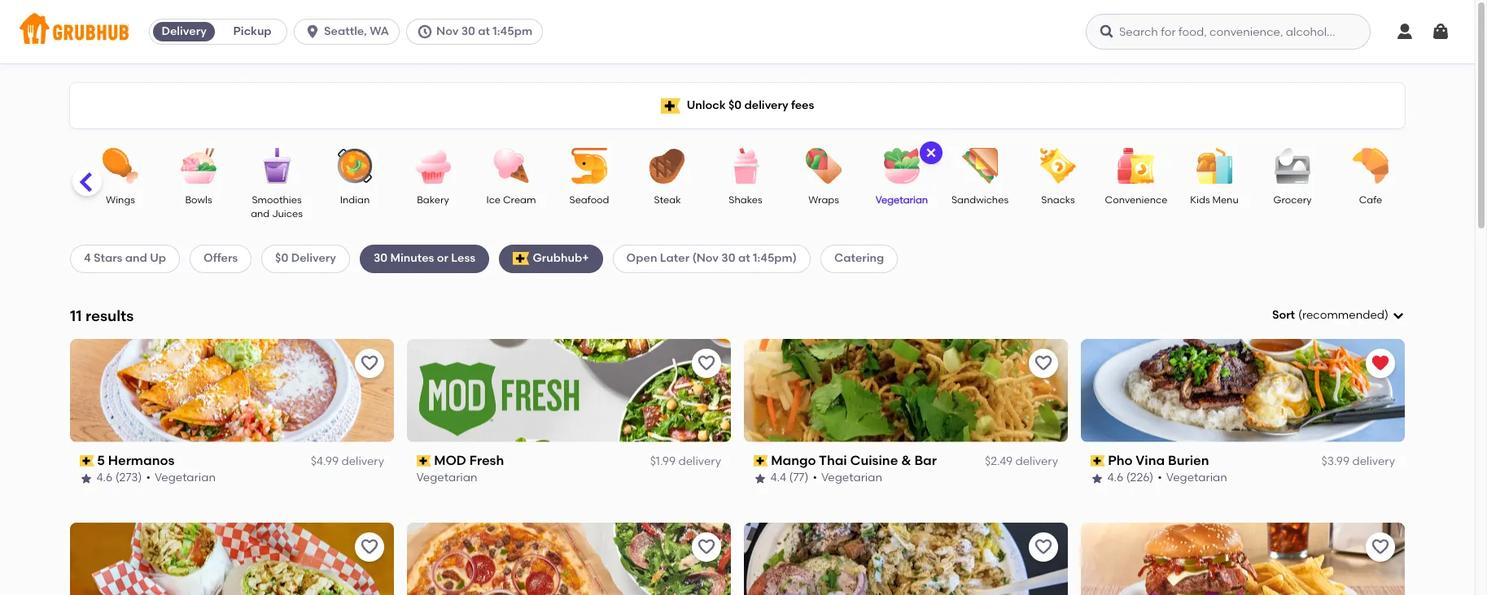 Task type: describe. For each thing, give the bounding box(es) containing it.
delivery left the fees
[[744, 98, 788, 112]]

recommended
[[1302, 309, 1385, 322]]

vegetarian for pho vina burien
[[1167, 472, 1228, 485]]

• for hermanos
[[146, 472, 151, 485]]

• vegetarian for vina
[[1158, 472, 1228, 485]]

subscription pass image for mod fresh
[[417, 456, 431, 467]]

2 horizontal spatial 30
[[721, 252, 736, 266]]

0 horizontal spatial $0
[[275, 252, 288, 266]]

grocery image
[[1264, 148, 1321, 184]]

bakery
[[417, 195, 449, 206]]

kids menu
[[1190, 195, 1239, 206]]

sort
[[1272, 309, 1295, 322]]

stars
[[94, 252, 122, 266]]

cafe image
[[1342, 148, 1399, 184]]

shake & go (w valley hwy) logo image
[[70, 523, 394, 596]]

indian
[[340, 195, 370, 206]]

5 hermanos logo image
[[70, 339, 394, 443]]

shakes
[[729, 195, 762, 206]]

vegetarian down mod
[[417, 472, 478, 485]]

saved restaurant image
[[1371, 354, 1390, 373]]

save this restaurant button for "mod pizza (southcenter) logo"
[[692, 533, 721, 562]]

mod
[[434, 453, 467, 469]]

wa
[[370, 24, 389, 38]]

vina
[[1136, 453, 1165, 469]]

svg image inside nov 30 at 1:45pm button
[[417, 24, 433, 40]]

pho vina burien
[[1108, 453, 1210, 469]]

vegetarian down vegetarian image
[[876, 195, 928, 206]]

save this restaurant button for 5 hermanos logo
[[355, 349, 384, 378]]

main navigation navigation
[[0, 0, 1475, 63]]

4.6 (273)
[[97, 472, 142, 485]]

open
[[626, 252, 657, 266]]

nov 30 at 1:45pm button
[[406, 19, 550, 45]]

$3.99 delivery
[[1322, 455, 1395, 469]]

wraps
[[808, 195, 839, 206]]

delivery for mod fresh
[[678, 455, 721, 469]]

&
[[902, 453, 912, 469]]

save this restaurant button for momo's kebab logo
[[1029, 533, 1058, 562]]

$0 delivery
[[275, 252, 336, 266]]

bakery image
[[405, 148, 462, 184]]

svg image inside field
[[1392, 309, 1405, 322]]

1 vertical spatial svg image
[[925, 147, 938, 160]]

0 horizontal spatial 30
[[374, 252, 388, 266]]

(273)
[[116, 472, 142, 485]]

kids
[[1190, 195, 1210, 206]]

(nov
[[692, 252, 719, 266]]

save this restaurant image for the burger den logo
[[1371, 538, 1390, 557]]

save this restaurant button for shake & go (w valley hwy) logo
[[355, 533, 384, 562]]

sandwiches
[[952, 195, 1009, 206]]

• for thai
[[813, 472, 818, 485]]

1 vertical spatial and
[[125, 252, 147, 266]]

indian image
[[326, 148, 383, 184]]

saved restaurant button
[[1366, 349, 1395, 378]]

30 inside button
[[461, 24, 475, 38]]

save this restaurant image for momo's kebab logo's save this restaurant button
[[1034, 538, 1053, 557]]

shakes image
[[717, 148, 774, 184]]

sort ( recommended )
[[1272, 309, 1389, 322]]

(77)
[[789, 472, 809, 485]]

1 vertical spatial delivery
[[291, 252, 336, 266]]

subscription pass image for mango thai cuisine & bar
[[754, 456, 768, 467]]

steak
[[654, 195, 681, 206]]

4.6 (226)
[[1108, 472, 1154, 485]]

delivery for mango thai cuisine & bar
[[1015, 455, 1058, 469]]

11 results
[[70, 307, 134, 325]]

vegetarian for 5 hermanos
[[155, 472, 216, 485]]

fresh
[[470, 453, 505, 469]]

grubhub plus flag logo image for unlock $0 delivery fees
[[661, 98, 680, 114]]

Search for food, convenience, alcohol... search field
[[1086, 14, 1371, 50]]

ice
[[486, 195, 501, 206]]

$1.99 delivery
[[650, 455, 721, 469]]

delivery button
[[150, 19, 218, 45]]

steak image
[[639, 148, 696, 184]]

mango
[[771, 453, 816, 469]]

grubhub plus flag logo image for grubhub+
[[513, 253, 529, 266]]

save this restaurant image for 5 hermanos logo save this restaurant button
[[360, 354, 379, 373]]

$2.49
[[985, 455, 1013, 469]]

save this restaurant image for mod fresh logo's save this restaurant button
[[697, 354, 716, 373]]

nov 30 at 1:45pm
[[436, 24, 532, 38]]

or
[[437, 252, 448, 266]]

svg image inside seattle, wa button
[[305, 24, 321, 40]]

$2.49 delivery
[[985, 455, 1058, 469]]

menu
[[1212, 195, 1239, 206]]

)
[[1385, 309, 1389, 322]]

star icon image for pho vina burien
[[1091, 473, 1104, 486]]

sandwiches image
[[952, 148, 1009, 184]]

convenience
[[1105, 195, 1168, 206]]

subscription pass image for 5 hermanos
[[80, 456, 94, 467]]

open later (nov 30 at 1:45pm)
[[626, 252, 797, 266]]

bowls
[[185, 195, 212, 206]]



Task type: vqa. For each thing, say whether or not it's contained in the screenshot.
Smoked
no



Task type: locate. For each thing, give the bounding box(es) containing it.
• right (77)
[[813, 472, 818, 485]]

and left up
[[125, 252, 147, 266]]

0 horizontal spatial save this restaurant image
[[1034, 354, 1053, 373]]

delivery
[[744, 98, 788, 112], [341, 455, 384, 469], [678, 455, 721, 469], [1015, 455, 1058, 469], [1352, 455, 1395, 469]]

4.4
[[771, 472, 787, 485]]

4 stars and up
[[84, 252, 166, 266]]

convenience image
[[1108, 148, 1165, 184]]

1 horizontal spatial save this restaurant image
[[1371, 538, 1390, 557]]

0 horizontal spatial at
[[478, 24, 490, 38]]

cuisine
[[851, 453, 898, 469]]

delivery right $1.99
[[678, 455, 721, 469]]

2 horizontal spatial •
[[1158, 472, 1163, 485]]

1 • from the left
[[146, 472, 151, 485]]

smoothies and juices image
[[248, 148, 305, 184]]

0 vertical spatial at
[[478, 24, 490, 38]]

30 right '(nov'
[[721, 252, 736, 266]]

mod pizza (southcenter) logo image
[[407, 523, 731, 596]]

delivery right the $3.99
[[1352, 455, 1395, 469]]

30 minutes or less
[[374, 252, 476, 266]]

1 horizontal spatial svg image
[[925, 147, 938, 160]]

save this restaurant image
[[1034, 354, 1053, 373], [1371, 538, 1390, 557]]

pickup
[[233, 24, 272, 38]]

1 horizontal spatial 30
[[461, 24, 475, 38]]

• vegetarian
[[146, 472, 216, 485], [813, 472, 883, 485], [1158, 472, 1228, 485]]

2 4.6 from the left
[[1108, 472, 1124, 485]]

bar
[[915, 453, 937, 469]]

save this restaurant button
[[355, 349, 384, 378], [692, 349, 721, 378], [1029, 349, 1058, 378], [355, 533, 384, 562], [692, 533, 721, 562], [1029, 533, 1058, 562], [1366, 533, 1395, 562]]

seattle,
[[324, 24, 367, 38]]

at inside button
[[478, 24, 490, 38]]

ice cream
[[486, 195, 536, 206]]

nov
[[436, 24, 459, 38]]

(
[[1298, 309, 1302, 322]]

and inside smoothies and juices
[[251, 209, 270, 220]]

4.6 for pho
[[1108, 472, 1124, 485]]

1 vertical spatial save this restaurant image
[[1371, 538, 1390, 557]]

3 • vegetarian from the left
[[1158, 472, 1228, 485]]

delivery right $2.49
[[1015, 455, 1058, 469]]

• vegetarian for thai
[[813, 472, 883, 485]]

5
[[97, 453, 105, 469]]

3 star icon image from the left
[[1091, 473, 1104, 486]]

• vegetarian for hermanos
[[146, 472, 216, 485]]

grubhub plus flag logo image
[[661, 98, 680, 114], [513, 253, 529, 266]]

(226)
[[1127, 472, 1154, 485]]

• down hermanos
[[146, 472, 151, 485]]

save this restaurant image for save this restaurant button for shake & go (w valley hwy) logo
[[360, 538, 379, 557]]

• vegetarian down hermanos
[[146, 472, 216, 485]]

star icon image for 5 hermanos
[[80, 473, 93, 486]]

delivery left the pickup
[[162, 24, 207, 38]]

seafood image
[[561, 148, 618, 184]]

pho vina burien logo image
[[1081, 339, 1405, 443]]

and
[[251, 209, 270, 220], [125, 252, 147, 266]]

subscription pass image
[[80, 456, 94, 467], [754, 456, 768, 467]]

save this restaurant image for mango thai cuisine & bar logo
[[1034, 354, 1053, 373]]

1 vertical spatial grubhub plus flag logo image
[[513, 253, 529, 266]]

1 subscription pass image from the left
[[80, 456, 94, 467]]

0 vertical spatial grubhub plus flag logo image
[[661, 98, 680, 114]]

1:45pm
[[493, 24, 532, 38]]

subscription pass image left 5
[[80, 456, 94, 467]]

1 • vegetarian from the left
[[146, 472, 216, 485]]

1:45pm)
[[753, 252, 797, 266]]

pickup button
[[218, 19, 287, 45]]

star icon image
[[80, 473, 93, 486], [754, 473, 767, 486], [1091, 473, 1104, 486]]

grubhub+
[[533, 252, 589, 266]]

cafe
[[1359, 195, 1382, 206]]

0 vertical spatial delivery
[[162, 24, 207, 38]]

0 horizontal spatial subscription pass image
[[80, 456, 94, 467]]

mango thai cuisine & bar logo image
[[744, 339, 1068, 443]]

1 horizontal spatial star icon image
[[754, 473, 767, 486]]

mod fresh logo image
[[407, 339, 731, 443]]

save this restaurant image
[[360, 354, 379, 373], [697, 354, 716, 373], [360, 538, 379, 557], [697, 538, 716, 557], [1034, 538, 1053, 557]]

delivery
[[162, 24, 207, 38], [291, 252, 336, 266]]

grubhub plus flag logo image left unlock at the left of the page
[[661, 98, 680, 114]]

fees
[[791, 98, 814, 112]]

0 horizontal spatial svg image
[[305, 24, 321, 40]]

save this restaurant image for save this restaurant button corresponding to "mod pizza (southcenter) logo"
[[697, 538, 716, 557]]

1 horizontal spatial $0
[[728, 98, 742, 112]]

1 vertical spatial at
[[738, 252, 750, 266]]

0 horizontal spatial grubhub plus flag logo image
[[513, 253, 529, 266]]

$3.99
[[1322, 455, 1350, 469]]

burien
[[1169, 453, 1210, 469]]

cream
[[503, 195, 536, 206]]

$4.99 delivery
[[311, 455, 384, 469]]

soup image
[[14, 148, 71, 184]]

$0 down juices
[[275, 252, 288, 266]]

snacks
[[1041, 195, 1075, 206]]

• vegetarian down burien
[[1158, 472, 1228, 485]]

snacks image
[[1030, 148, 1087, 184]]

save this restaurant button for the burger den logo
[[1366, 533, 1395, 562]]

5 hermanos
[[97, 453, 175, 469]]

2 horizontal spatial star icon image
[[1091, 473, 1104, 486]]

0 horizontal spatial • vegetarian
[[146, 472, 216, 485]]

2 • vegetarian from the left
[[813, 472, 883, 485]]

1 horizontal spatial delivery
[[291, 252, 336, 266]]

4.6 for 5
[[97, 472, 113, 485]]

0 vertical spatial save this restaurant image
[[1034, 354, 1053, 373]]

ice cream image
[[483, 148, 540, 184]]

0 horizontal spatial •
[[146, 472, 151, 485]]

1 horizontal spatial subscription pass image
[[754, 456, 768, 467]]

30 left minutes
[[374, 252, 388, 266]]

1 vertical spatial $0
[[275, 252, 288, 266]]

0 vertical spatial $0
[[728, 98, 742, 112]]

1 subscription pass image from the left
[[417, 456, 431, 467]]

thai
[[819, 453, 848, 469]]

subscription pass image left mod
[[417, 456, 431, 467]]

juices
[[272, 209, 303, 220]]

save this restaurant button for mango thai cuisine & bar logo
[[1029, 349, 1058, 378]]

vegetarian down hermanos
[[155, 472, 216, 485]]

$1.99
[[650, 455, 676, 469]]

kids menu image
[[1186, 148, 1243, 184]]

• for vina
[[1158, 472, 1163, 485]]

delivery right $4.99
[[341, 455, 384, 469]]

svg image
[[305, 24, 321, 40], [925, 147, 938, 160]]

seattle, wa
[[324, 24, 389, 38]]

later
[[660, 252, 690, 266]]

none field containing sort
[[1272, 308, 1405, 324]]

1 horizontal spatial grubhub plus flag logo image
[[661, 98, 680, 114]]

svg image left seattle,
[[305, 24, 321, 40]]

4.6
[[97, 472, 113, 485], [1108, 472, 1124, 485]]

up
[[150, 252, 166, 266]]

2 subscription pass image from the left
[[754, 456, 768, 467]]

results
[[85, 307, 134, 325]]

2 star icon image from the left
[[754, 473, 767, 486]]

$0 right unlock at the left of the page
[[728, 98, 742, 112]]

vegetarian
[[876, 195, 928, 206], [155, 472, 216, 485], [417, 472, 478, 485], [822, 472, 883, 485], [1167, 472, 1228, 485]]

subscription pass image
[[417, 456, 431, 467], [1091, 456, 1105, 467]]

subscription pass image left mango
[[754, 456, 768, 467]]

•
[[146, 472, 151, 485], [813, 472, 818, 485], [1158, 472, 1163, 485]]

0 vertical spatial and
[[251, 209, 270, 220]]

11
[[70, 307, 82, 325]]

0 horizontal spatial and
[[125, 252, 147, 266]]

1 star icon image from the left
[[80, 473, 93, 486]]

2 • from the left
[[813, 472, 818, 485]]

4.6 down pho
[[1108, 472, 1124, 485]]

at
[[478, 24, 490, 38], [738, 252, 750, 266]]

grubhub plus flag logo image left grubhub+ on the left of page
[[513, 253, 529, 266]]

4.6 down 5
[[97, 472, 113, 485]]

pho
[[1108, 453, 1133, 469]]

vegetarian down burien
[[1167, 472, 1228, 485]]

delivery for 5 hermanos
[[341, 455, 384, 469]]

smoothies and juices
[[251, 195, 303, 220]]

unlock
[[687, 98, 726, 112]]

and down smoothies
[[251, 209, 270, 220]]

mango thai cuisine & bar
[[771, 453, 937, 469]]

2 horizontal spatial • vegetarian
[[1158, 472, 1228, 485]]

unlock $0 delivery fees
[[687, 98, 814, 112]]

at left 1:45pm)
[[738, 252, 750, 266]]

2 subscription pass image from the left
[[1091, 456, 1105, 467]]

4
[[84, 252, 91, 266]]

vegetarian for mango thai cuisine & bar
[[822, 472, 883, 485]]

mod fresh
[[434, 453, 505, 469]]

subscription pass image for pho vina burien
[[1091, 456, 1105, 467]]

catering
[[834, 252, 884, 266]]

delivery inside button
[[162, 24, 207, 38]]

star icon image left '4.4'
[[754, 473, 767, 486]]

bowls image
[[170, 148, 227, 184]]

0 vertical spatial svg image
[[305, 24, 321, 40]]

star icon image left 4.6 (273)
[[80, 473, 93, 486]]

at left 1:45pm
[[478, 24, 490, 38]]

seafood
[[569, 195, 609, 206]]

star icon image left 4.6 (226)
[[1091, 473, 1104, 486]]

seattle, wa button
[[294, 19, 406, 45]]

smoothies
[[252, 195, 302, 206]]

30 right nov
[[461, 24, 475, 38]]

delivery for pho vina burien
[[1352, 455, 1395, 469]]

the burger den logo image
[[1081, 523, 1405, 596]]

less
[[451, 252, 476, 266]]

1 horizontal spatial •
[[813, 472, 818, 485]]

0 horizontal spatial star icon image
[[80, 473, 93, 486]]

0 horizontal spatial delivery
[[162, 24, 207, 38]]

30
[[461, 24, 475, 38], [374, 252, 388, 266], [721, 252, 736, 266]]

4.4 (77)
[[771, 472, 809, 485]]

None field
[[1272, 308, 1405, 324]]

$4.99
[[311, 455, 339, 469]]

minutes
[[390, 252, 434, 266]]

wings
[[106, 195, 135, 206]]

3 • from the left
[[1158, 472, 1163, 485]]

svg image left sandwiches image
[[925, 147, 938, 160]]

offers
[[204, 252, 238, 266]]

svg image
[[1395, 22, 1415, 42], [1431, 22, 1451, 42], [417, 24, 433, 40], [1099, 24, 1115, 40], [1392, 309, 1405, 322]]

• down pho vina burien
[[1158, 472, 1163, 485]]

vegetarian down the mango thai cuisine & bar
[[822, 472, 883, 485]]

hermanos
[[108, 453, 175, 469]]

1 horizontal spatial and
[[251, 209, 270, 220]]

subscription pass image left pho
[[1091, 456, 1105, 467]]

• vegetarian down the mango thai cuisine & bar
[[813, 472, 883, 485]]

1 4.6 from the left
[[97, 472, 113, 485]]

0 horizontal spatial subscription pass image
[[417, 456, 431, 467]]

$0
[[728, 98, 742, 112], [275, 252, 288, 266]]

1 horizontal spatial at
[[738, 252, 750, 266]]

wraps image
[[795, 148, 852, 184]]

momo's kebab logo image
[[744, 523, 1068, 596]]

1 horizontal spatial • vegetarian
[[813, 472, 883, 485]]

grocery
[[1274, 195, 1312, 206]]

0 horizontal spatial 4.6
[[97, 472, 113, 485]]

wings image
[[92, 148, 149, 184]]

1 horizontal spatial 4.6
[[1108, 472, 1124, 485]]

star icon image for mango thai cuisine & bar
[[754, 473, 767, 486]]

vegetarian image
[[873, 148, 930, 184]]

1 horizontal spatial subscription pass image
[[1091, 456, 1105, 467]]

save this restaurant button for mod fresh logo
[[692, 349, 721, 378]]

delivery down juices
[[291, 252, 336, 266]]



